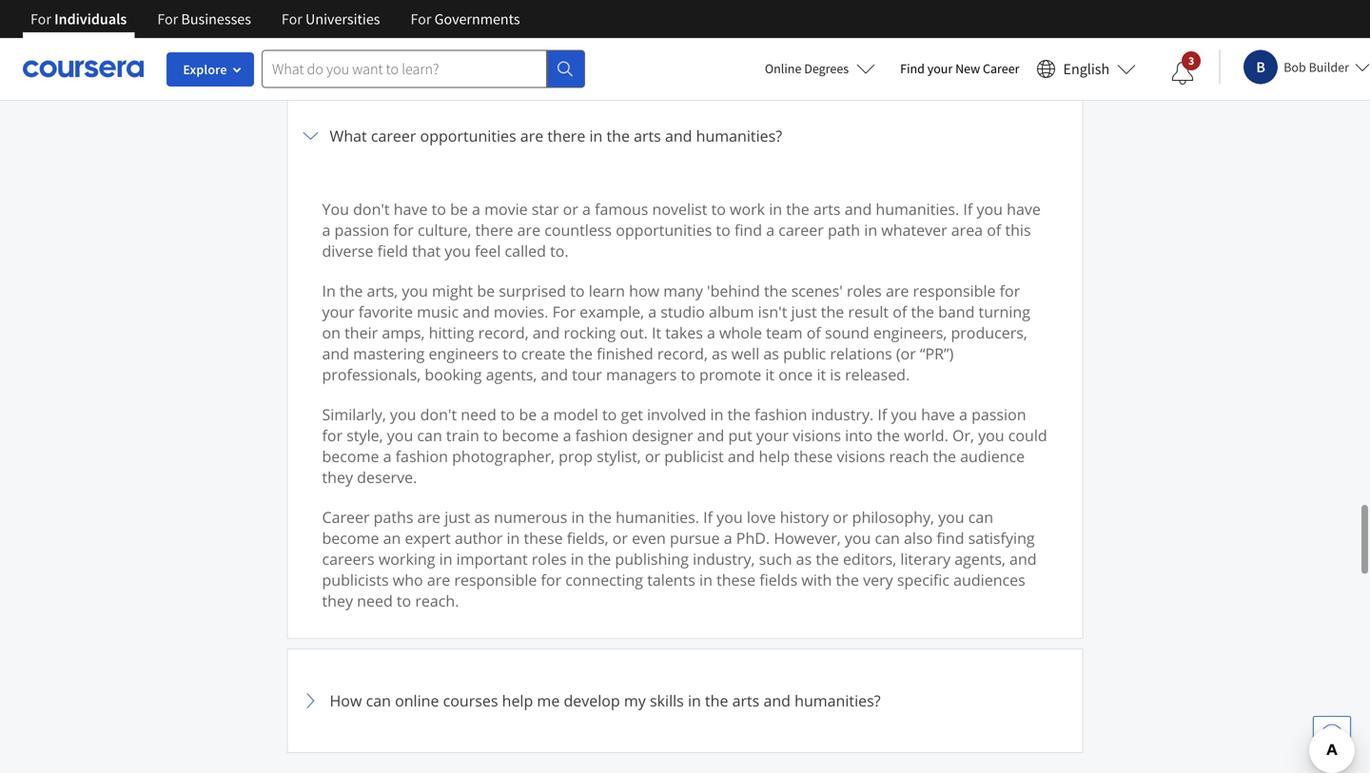 Task type: locate. For each thing, give the bounding box(es) containing it.
a up "countless"
[[582, 199, 591, 219]]

0 horizontal spatial agents,
[[486, 364, 537, 385]]

the inside dropdown button
[[607, 126, 630, 146]]

1 vertical spatial don't
[[420, 404, 457, 425]]

of left this
[[987, 220, 1001, 240]]

learn
[[589, 281, 625, 301]]

0 vertical spatial be
[[450, 199, 468, 219]]

0 vertical spatial help
[[759, 446, 790, 467]]

1 vertical spatial chevron right image
[[299, 690, 322, 713]]

have up world.
[[921, 404, 955, 425]]

0 vertical spatial opportunities
[[420, 126, 516, 146]]

need up train
[[461, 404, 497, 425]]

1 horizontal spatial be
[[477, 281, 495, 301]]

1 horizontal spatial find
[[937, 528, 965, 549]]

courses
[[443, 691, 498, 711]]

involved
[[647, 404, 706, 425]]

professionals,
[[322, 364, 421, 385]]

0 horizontal spatial just
[[445, 507, 470, 528]]

arts up famous
[[634, 126, 661, 146]]

career
[[983, 60, 1020, 77], [322, 507, 370, 528]]

could
[[1009, 425, 1047, 446]]

have up culture,
[[394, 199, 428, 219]]

passion inside you don't have to be a movie star or a famous novelist to work in the arts and humanities. if you have a passion for culture, there are countless opportunities to find a career path in whatever area of this diverse field that you feel called to.
[[335, 220, 389, 240]]

don't up train
[[420, 404, 457, 425]]

in inside similarly, you don't need to be a model to get involved in the fashion industry. if you have a passion for style, you can train to become a fashion designer and put your visions into the world. or, you could become a fashion photographer, prop stylist, or publicist and help these visions reach the audience they deserve.
[[710, 404, 724, 425]]

need
[[461, 404, 497, 425], [357, 591, 393, 611]]

1 vertical spatial if
[[878, 404, 887, 425]]

your inside similarly, you don't need to be a model to get involved in the fashion industry. if you have a passion for style, you can train to become a fashion designer and put your visions into the world. or, you could become a fashion photographer, prop stylist, or publicist and help these visions reach the audience they deserve.
[[756, 425, 789, 446]]

path
[[828, 220, 860, 240]]

can up satisfying
[[969, 507, 994, 528]]

0 horizontal spatial career
[[371, 126, 416, 146]]

you up editors,
[[845, 528, 871, 549]]

your up on
[[322, 302, 355, 322]]

roles
[[847, 281, 882, 301], [532, 549, 567, 570]]

1 vertical spatial be
[[477, 281, 495, 301]]

also
[[904, 528, 933, 549]]

0 vertical spatial career
[[371, 126, 416, 146]]

2 list item from the top
[[287, 84, 1083, 650]]

you
[[977, 199, 1003, 219], [445, 241, 471, 261], [402, 281, 428, 301], [390, 404, 416, 425], [891, 404, 917, 425], [387, 425, 413, 446], [978, 425, 1005, 446], [717, 507, 743, 528], [938, 507, 965, 528], [845, 528, 871, 549]]

1 vertical spatial list item
[[287, 84, 1083, 650]]

for up "field"
[[393, 220, 414, 240]]

tour
[[572, 364, 602, 385]]

1 vertical spatial there
[[475, 220, 513, 240]]

1 vertical spatial become
[[322, 446, 379, 467]]

movie
[[484, 199, 528, 219]]

0 horizontal spatial passion
[[335, 220, 389, 240]]

there up 'star'
[[548, 126, 586, 146]]

1 horizontal spatial your
[[756, 425, 789, 446]]

in down industry,
[[700, 570, 713, 590]]

opportunities inside you don't have to be a movie star or a famous novelist to work in the arts and humanities. if you have a passion for culture, there are countless opportunities to find a career path in whatever area of this diverse field that you feel called to.
[[616, 220, 712, 240]]

2 vertical spatial if
[[703, 507, 713, 528]]

0 horizontal spatial humanities?
[[696, 126, 782, 146]]

1 vertical spatial just
[[445, 507, 470, 528]]

are inside you don't have to be a movie star or a famous novelist to work in the arts and humanities. if you have a passion for culture, there are countless opportunities to find a career path in whatever area of this diverse field that you feel called to.
[[517, 220, 541, 240]]

humanities. up even
[[616, 507, 699, 528]]

these
[[794, 446, 833, 467], [524, 528, 563, 549], [717, 570, 756, 590]]

for up turning
[[1000, 281, 1020, 301]]

online degrees
[[765, 60, 849, 77]]

arts up path at the right of the page
[[814, 199, 841, 219]]

scenes'
[[791, 281, 843, 301]]

0 horizontal spatial humanities.
[[616, 507, 699, 528]]

they down publicists
[[322, 591, 353, 611]]

2 horizontal spatial arts
[[814, 199, 841, 219]]

be for to
[[519, 404, 537, 425]]

become up photographer,
[[502, 425, 559, 446]]

for
[[393, 220, 414, 240], [1000, 281, 1020, 301], [322, 425, 343, 446], [541, 570, 562, 590]]

1 vertical spatial responsible
[[454, 570, 537, 590]]

skills
[[650, 691, 684, 711]]

a up it
[[648, 302, 657, 322]]

2 horizontal spatial fashion
[[755, 404, 807, 425]]

the right 'in'
[[340, 281, 363, 301]]

0 horizontal spatial your
[[322, 302, 355, 322]]

bob
[[1284, 59, 1306, 76]]

are inside dropdown button
[[520, 126, 544, 146]]

the inside you don't have to be a movie star or a famous novelist to work in the arts and humanities. if you have a passion for culture, there are countless opportunities to find a career path in whatever area of this diverse field that you feel called to.
[[786, 199, 810, 219]]

1 vertical spatial of
[[893, 302, 907, 322]]

0 vertical spatial record,
[[478, 323, 529, 343]]

3 list item from the top
[[287, 763, 1083, 774]]

fashion down 'once'
[[755, 404, 807, 425]]

just inside in the arts, you might be surprised to learn how many 'behind the scenes' roles are responsible for your favorite music and movies. for example, a studio album isn't just the result of the band turning on their amps, hitting record, and rocking out. it takes a whole team of sound engineers, producers, and mastering engineers to create the finished record, as well as public relations (or "pr") professionals, booking agents, and tour managers to promote it once it is released.
[[791, 302, 817, 322]]

can right the how
[[366, 691, 391, 711]]

1 vertical spatial they
[[322, 591, 353, 611]]

have up this
[[1007, 199, 1041, 219]]

need inside the career paths are just as numerous in the humanities. if you love history or philosophy, you can become an expert author in these fields, or even pursue a phd. however, you can also find satisfying careers working in important roles in the publishing industry, such as the editors, literary agents, and publicists who are responsible for connecting talents in these fields with the very specific audiences they need to reach.
[[357, 591, 393, 611]]

example,
[[580, 302, 644, 322]]

1 vertical spatial find
[[937, 528, 965, 549]]

agents, down create
[[486, 364, 537, 385]]

for inside in the arts, you might be surprised to learn how many 'behind the scenes' roles are responsible for your favorite music and movies. for example, a studio album isn't just the result of the band turning on their amps, hitting record, and rocking out. it takes a whole team of sound engineers, producers, and mastering engineers to create the finished record, as well as public relations (or "pr") professionals, booking agents, and tour managers to promote it once it is released.
[[1000, 281, 1020, 301]]

0 horizontal spatial these
[[524, 528, 563, 549]]

1 horizontal spatial don't
[[420, 404, 457, 425]]

a right takes
[[707, 323, 716, 343]]

1 vertical spatial roles
[[532, 549, 567, 570]]

to inside the career paths are just as numerous in the humanities. if you love history or philosophy, you can become an expert author in these fields, or even pursue a phd. however, you can also find satisfying careers working in important roles in the publishing industry, such as the editors, literary agents, and publicists who are responsible for connecting talents in these fields with the very specific audiences they need to reach.
[[397, 591, 411, 611]]

chevron right image
[[299, 125, 322, 148]]

in right the involved
[[710, 404, 724, 425]]

1 horizontal spatial agents,
[[955, 549, 1006, 570]]

of inside you don't have to be a movie star or a famous novelist to work in the arts and humanities. if you have a passion for culture, there are countless opportunities to find a career path in whatever area of this diverse field that you feel called to.
[[987, 220, 1001, 240]]

what career opportunities are there in the arts and humanities?
[[330, 126, 782, 146]]

list item
[[287, 0, 1083, 74], [287, 84, 1083, 650], [287, 763, 1083, 774]]

0 vertical spatial don't
[[353, 199, 390, 219]]

responsible down important
[[454, 570, 537, 590]]

be right might
[[477, 281, 495, 301]]

arts,
[[367, 281, 398, 301]]

2 vertical spatial be
[[519, 404, 537, 425]]

released.
[[845, 364, 910, 385]]

english
[[1063, 59, 1110, 79]]

1 horizontal spatial responsible
[[913, 281, 996, 301]]

2 horizontal spatial be
[[519, 404, 537, 425]]

stylist,
[[597, 446, 641, 467]]

responsible up band
[[913, 281, 996, 301]]

for for universities
[[282, 10, 302, 29]]

arts inside dropdown button
[[634, 126, 661, 146]]

out.
[[620, 323, 648, 343]]

visions
[[793, 425, 841, 446], [837, 446, 885, 467]]

2 vertical spatial your
[[756, 425, 789, 446]]

be inside similarly, you don't need to be a model to get involved in the fashion industry. if you have a passion for style, you can train to become a fashion designer and put your visions into the world. or, you could become a fashion photographer, prop stylist, or publicist and help these visions reach the audience they deserve.
[[519, 404, 537, 425]]

for up the rocking
[[552, 302, 576, 322]]

0 horizontal spatial don't
[[353, 199, 390, 219]]

or up "countless"
[[563, 199, 578, 219]]

whole
[[719, 323, 762, 343]]

engineers,
[[873, 323, 947, 343]]

0 horizontal spatial have
[[394, 199, 428, 219]]

chevron right image inside list item
[[299, 10, 322, 33]]

if up area
[[963, 199, 973, 219]]

for for businesses
[[157, 10, 178, 29]]

and inside you don't have to be a movie star or a famous novelist to work in the arts and humanities. if you have a passion for culture, there are countless opportunities to find a career path in whatever area of this diverse field that you feel called to.
[[845, 199, 872, 219]]

career right new
[[983, 60, 1020, 77]]

it
[[652, 323, 661, 343]]

be
[[450, 199, 468, 219], [477, 281, 495, 301], [519, 404, 537, 425]]

in down expert at bottom
[[439, 549, 453, 570]]

0 vertical spatial responsible
[[913, 281, 996, 301]]

0 vertical spatial of
[[987, 220, 1001, 240]]

well
[[732, 344, 760, 364]]

booking
[[425, 364, 482, 385]]

history
[[780, 507, 829, 528]]

2 vertical spatial become
[[322, 528, 379, 549]]

1 horizontal spatial career
[[779, 220, 824, 240]]

0 horizontal spatial of
[[807, 323, 821, 343]]

be left the model
[[519, 404, 537, 425]]

if
[[963, 199, 973, 219], [878, 404, 887, 425], [703, 507, 713, 528]]

be inside in the arts, you might be surprised to learn how many 'behind the scenes' roles are responsible for your favorite music and movies. for example, a studio album isn't just the result of the band turning on their amps, hitting record, and rocking out. it takes a whole team of sound engineers, producers, and mastering engineers to create the finished record, as well as public relations (or "pr") professionals, booking agents, and tour managers to promote it once it is released.
[[477, 281, 495, 301]]

if right industry. at bottom
[[878, 404, 887, 425]]

1 vertical spatial need
[[357, 591, 393, 611]]

for left the individuals
[[30, 10, 51, 29]]

2 vertical spatial of
[[807, 323, 821, 343]]

the right skills
[[705, 691, 728, 711]]

0 horizontal spatial help
[[502, 691, 533, 711]]

be inside you don't have to be a movie star or a famous novelist to work in the arts and humanities. if you have a passion for culture, there are countless opportunities to find a career path in whatever area of this diverse field that you feel called to.
[[450, 199, 468, 219]]

universities
[[305, 10, 380, 29]]

music
[[417, 302, 459, 322]]

1 vertical spatial your
[[322, 302, 355, 322]]

0 vertical spatial these
[[794, 446, 833, 467]]

fashion up stylist,
[[575, 425, 628, 446]]

1 horizontal spatial fashion
[[575, 425, 628, 446]]

1 horizontal spatial record,
[[657, 344, 708, 364]]

very
[[863, 570, 893, 590]]

roles down numerous
[[532, 549, 567, 570]]

0 vertical spatial if
[[963, 199, 973, 219]]

0 horizontal spatial it
[[765, 364, 775, 385]]

1 vertical spatial humanities.
[[616, 507, 699, 528]]

1 vertical spatial humanities?
[[795, 691, 881, 711]]

they inside the career paths are just as numerous in the humanities. if you love history or philosophy, you can become an expert author in these fields, or even pursue a phd. however, you can also find satisfying careers working in important roles in the publishing industry, such as the editors, literary agents, and publicists who are responsible for connecting talents in these fields with the very specific audiences they need to reach.
[[322, 591, 353, 611]]

or
[[563, 199, 578, 219], [645, 446, 660, 467], [833, 507, 848, 528], [613, 528, 628, 549]]

arts inside you don't have to be a movie star or a famous novelist to work in the arts and humanities. if you have a passion for culture, there are countless opportunities to find a career path in whatever area of this diverse field that you feel called to.
[[814, 199, 841, 219]]

a up or,
[[959, 404, 968, 425]]

career up careers
[[322, 507, 370, 528]]

these inside similarly, you don't need to be a model to get involved in the fashion industry. if you have a passion for style, you can train to become a fashion designer and put your visions into the world. or, you could become a fashion photographer, prop stylist, or publicist and help these visions reach the audience they deserve.
[[794, 446, 833, 467]]

your
[[928, 60, 953, 77], [322, 302, 355, 322], [756, 425, 789, 446]]

None search field
[[262, 50, 585, 88]]

are up called
[[517, 220, 541, 240]]

don't
[[353, 199, 390, 219], [420, 404, 457, 425]]

for inside in the arts, you might be surprised to learn how many 'behind the scenes' roles are responsible for your favorite music and movies. for example, a studio album isn't just the result of the band turning on their amps, hitting record, and rocking out. it takes a whole team of sound engineers, producers, and mastering engineers to create the finished record, as well as public relations (or "pr") professionals, booking agents, and tour managers to promote it once it is released.
[[552, 302, 576, 322]]

chevron right image left the how
[[299, 690, 322, 713]]

in inside dropdown button
[[590, 126, 603, 146]]

governments
[[435, 10, 520, 29]]

called
[[505, 241, 546, 261]]

of up the 'engineers,'
[[893, 302, 907, 322]]

help left me
[[502, 691, 533, 711]]

1 horizontal spatial humanities.
[[876, 199, 959, 219]]

fashion
[[755, 404, 807, 425], [575, 425, 628, 446], [396, 446, 448, 467]]

0 vertical spatial your
[[928, 60, 953, 77]]

you up audience
[[978, 425, 1005, 446]]

as up author
[[474, 507, 490, 528]]

0 vertical spatial humanities.
[[876, 199, 959, 219]]

humanities? inside what career opportunities are there in the arts and humanities? dropdown button
[[696, 126, 782, 146]]

surprised
[[499, 281, 566, 301]]

in right skills
[[688, 691, 701, 711]]

in up fields,
[[571, 507, 585, 528]]

1 horizontal spatial humanities?
[[795, 691, 881, 711]]

opportunities inside dropdown button
[[420, 126, 516, 146]]

0 horizontal spatial arts
[[634, 126, 661, 146]]

2 they from the top
[[322, 591, 353, 611]]

just up author
[[445, 507, 470, 528]]

into
[[845, 425, 873, 446]]

2 horizontal spatial have
[[1007, 199, 1041, 219]]

visions down industry. at bottom
[[793, 425, 841, 446]]

1 horizontal spatial these
[[717, 570, 756, 590]]

1 vertical spatial career
[[779, 220, 824, 240]]

1 horizontal spatial passion
[[972, 404, 1026, 425]]

the inside dropdown button
[[705, 691, 728, 711]]

1 horizontal spatial arts
[[732, 691, 760, 711]]

opportunities down novelist
[[616, 220, 712, 240]]

the up fields,
[[589, 507, 612, 528]]

and inside dropdown button
[[665, 126, 692, 146]]

0 horizontal spatial need
[[357, 591, 393, 611]]

be for might
[[477, 281, 495, 301]]

hitting
[[429, 323, 474, 343]]

or down designer
[[645, 446, 660, 467]]

these down numerous
[[524, 528, 563, 549]]

the right the work
[[786, 199, 810, 219]]

these down industry,
[[717, 570, 756, 590]]

0 horizontal spatial roles
[[532, 549, 567, 570]]

0 horizontal spatial there
[[475, 220, 513, 240]]

2 horizontal spatial if
[[963, 199, 973, 219]]

chevron right image inside how can online courses help me develop my skills in the arts and humanities? dropdown button
[[299, 690, 322, 713]]

how can online courses help me develop my skills in the arts and humanities?
[[330, 691, 881, 711]]

help center image
[[1321, 724, 1344, 747]]

editors,
[[843, 549, 897, 570]]

become inside the career paths are just as numerous in the humanities. if you love history or philosophy, you can become an expert author in these fields, or even pursue a phd. however, you can also find satisfying careers working in important roles in the publishing industry, such as the editors, literary agents, and publicists who are responsible for connecting talents in these fields with the very specific audiences they need to reach.
[[322, 528, 379, 549]]

there up feel
[[475, 220, 513, 240]]

1 horizontal spatial of
[[893, 302, 907, 322]]

and inside dropdown button
[[764, 691, 791, 711]]

2 vertical spatial fashion
[[396, 446, 448, 467]]

can down philosophy,
[[875, 528, 900, 549]]

in
[[322, 281, 336, 301]]

of
[[987, 220, 1001, 240], [893, 302, 907, 322], [807, 323, 821, 343]]

1 horizontal spatial help
[[759, 446, 790, 467]]

what
[[330, 126, 367, 146]]

0 vertical spatial roles
[[847, 281, 882, 301]]

there inside dropdown button
[[548, 126, 586, 146]]

a down you
[[322, 220, 331, 240]]

are up reach.
[[427, 570, 450, 590]]

find
[[900, 60, 925, 77]]

agents, up audiences
[[955, 549, 1006, 570]]

become down style,
[[322, 446, 379, 467]]

if up pursue
[[703, 507, 713, 528]]

need inside similarly, you don't need to be a model to get involved in the fashion industry. if you have a passion for style, you can train to become a fashion designer and put your visions into the world. or, you could become a fashion photographer, prop stylist, or publicist and help these visions reach the audience they deserve.
[[461, 404, 497, 425]]

or inside similarly, you don't need to be a model to get involved in the fashion industry. if you have a passion for style, you can train to become a fashion designer and put your visions into the world. or, you could become a fashion photographer, prop stylist, or publicist and help these visions reach the audience they deserve.
[[645, 446, 660, 467]]

1 vertical spatial arts
[[814, 199, 841, 219]]

1 horizontal spatial there
[[548, 126, 586, 146]]

have inside similarly, you don't need to be a model to get involved in the fashion industry. if you have a passion for style, you can train to become a fashion designer and put your visions into the world. or, you could become a fashion photographer, prop stylist, or publicist and help these visions reach the audience they deserve.
[[921, 404, 955, 425]]

the down editors,
[[836, 570, 859, 590]]

studio
[[661, 302, 705, 322]]

0 vertical spatial they
[[322, 467, 353, 488]]

my
[[624, 691, 646, 711]]

1 vertical spatial these
[[524, 528, 563, 549]]

0 vertical spatial list item
[[287, 0, 1083, 74]]

in
[[590, 126, 603, 146], [769, 199, 782, 219], [864, 220, 878, 240], [710, 404, 724, 425], [571, 507, 585, 528], [507, 528, 520, 549], [439, 549, 453, 570], [571, 549, 584, 570], [700, 570, 713, 590], [688, 691, 701, 711]]

have
[[394, 199, 428, 219], [1007, 199, 1041, 219], [921, 404, 955, 425]]

for left universities
[[282, 10, 302, 29]]

visions down into
[[837, 446, 885, 467]]

1 horizontal spatial opportunities
[[616, 220, 712, 240]]

responsible inside the career paths are just as numerous in the humanities. if you love history or philosophy, you can become an expert author in these fields, or even pursue a phd. however, you can also find satisfying careers working in important roles in the publishing industry, such as the editors, literary agents, and publicists who are responsible for connecting talents in these fields with the very specific audiences they need to reach.
[[454, 570, 537, 590]]

are inside in the arts, you might be surprised to learn how many 'behind the scenes' roles are responsible for your favorite music and movies. for example, a studio album isn't just the result of the band turning on their amps, hitting record, and rocking out. it takes a whole team of sound engineers, producers, and mastering engineers to create the finished record, as well as public relations (or "pr") professionals, booking agents, and tour managers to promote it once it is released.
[[886, 281, 909, 301]]

responsible inside in the arts, you might be surprised to learn how many 'behind the scenes' roles are responsible for your favorite music and movies. for example, a studio album isn't just the result of the band turning on their amps, hitting record, and rocking out. it takes a whole team of sound engineers, producers, and mastering engineers to create the finished record, as well as public relations (or "pr") professionals, booking agents, and tour managers to promote it once it is released.
[[913, 281, 996, 301]]

career left path at the right of the page
[[779, 220, 824, 240]]

0 horizontal spatial be
[[450, 199, 468, 219]]

1 horizontal spatial need
[[461, 404, 497, 425]]

if inside similarly, you don't need to be a model to get involved in the fashion industry. if you have a passion for style, you can train to become a fashion designer and put your visions into the world. or, you could become a fashion photographer, prop stylist, or publicist and help these visions reach the audience they deserve.
[[878, 404, 887, 425]]

1 vertical spatial help
[[502, 691, 533, 711]]

1 vertical spatial passion
[[972, 404, 1026, 425]]

1 chevron right image from the top
[[299, 10, 322, 33]]

are up result
[[886, 281, 909, 301]]

0 vertical spatial visions
[[793, 425, 841, 446]]

roles up result
[[847, 281, 882, 301]]

they inside similarly, you don't need to be a model to get involved in the fashion industry. if you have a passion for style, you can train to become a fashion designer and put your visions into the world. or, you could become a fashion photographer, prop stylist, or publicist and help these visions reach the audience they deserve.
[[322, 467, 353, 488]]

for for governments
[[411, 10, 431, 29]]

help inside how can online courses help me develop my skills in the arts and humanities? dropdown button
[[502, 691, 533, 711]]

0 horizontal spatial responsible
[[454, 570, 537, 590]]

rocking
[[564, 323, 616, 343]]

your right find
[[928, 60, 953, 77]]

1 horizontal spatial career
[[983, 60, 1020, 77]]

the up the 'with'
[[816, 549, 839, 570]]

once
[[779, 364, 813, 385]]

similarly, you don't need to be a model to get involved in the fashion industry. if you have a passion for style, you can train to become a fashion designer and put your visions into the world. or, you could become a fashion photographer, prop stylist, or publicist and help these visions reach the audience they deserve.
[[322, 404, 1047, 488]]

isn't
[[758, 302, 787, 322]]

fields,
[[567, 528, 609, 549]]

0 horizontal spatial find
[[735, 220, 762, 240]]

find down the work
[[735, 220, 762, 240]]

0 vertical spatial need
[[461, 404, 497, 425]]

the up the sound on the right top of the page
[[821, 302, 844, 322]]

there
[[548, 126, 586, 146], [475, 220, 513, 240]]

humanities? inside how can online courses help me develop my skills in the arts and humanities? dropdown button
[[795, 691, 881, 711]]

many
[[663, 281, 703, 301]]

album
[[709, 302, 754, 322]]

2 chevron right image from the top
[[299, 690, 322, 713]]

chevron right image
[[299, 10, 322, 33], [299, 690, 322, 713]]

record, down movies.
[[478, 323, 529, 343]]

0 vertical spatial just
[[791, 302, 817, 322]]

for up what do you want to learn? text field
[[411, 10, 431, 29]]

0 horizontal spatial opportunities
[[420, 126, 516, 146]]

diverse
[[322, 241, 374, 261]]

feel
[[475, 241, 501, 261]]

1 vertical spatial agents,
[[955, 549, 1006, 570]]

are up 'star'
[[520, 126, 544, 146]]

how can online courses help me develop my skills in the arts and humanities? list item
[[287, 649, 1083, 754]]

they left deserve.
[[322, 467, 353, 488]]

band
[[938, 302, 975, 322]]

online degrees button
[[750, 48, 891, 89]]

2 vertical spatial arts
[[732, 691, 760, 711]]

1 horizontal spatial if
[[878, 404, 887, 425]]

builder
[[1309, 59, 1349, 76]]

be up culture,
[[450, 199, 468, 219]]

turning
[[979, 302, 1031, 322]]

on
[[322, 323, 341, 343]]

1 vertical spatial visions
[[837, 446, 885, 467]]

find inside the career paths are just as numerous in the humanities. if you love history or philosophy, you can become an expert author in these fields, or even pursue a phd. however, you can also find satisfying careers working in important roles in the publishing industry, such as the editors, literary agents, and publicists who are responsible for connecting talents in these fields with the very specific audiences they need to reach.
[[937, 528, 965, 549]]

bob builder
[[1284, 59, 1349, 76]]

0 vertical spatial chevron right image
[[299, 10, 322, 33]]

become up careers
[[322, 528, 379, 549]]

the up reach
[[877, 425, 900, 446]]

help inside similarly, you don't need to be a model to get involved in the fashion industry. if you have a passion for style, you can train to become a fashion designer and put your visions into the world. or, you could become a fashion photographer, prop stylist, or publicist and help these visions reach the audience they deserve.
[[759, 446, 790, 467]]

1 they from the top
[[322, 467, 353, 488]]

or inside you don't have to be a movie star or a famous novelist to work in the arts and humanities. if you have a passion for culture, there are countless opportunities to find a career path in whatever area of this diverse field that you feel called to.
[[563, 199, 578, 219]]

philosophy,
[[852, 507, 934, 528]]

2 vertical spatial list item
[[287, 763, 1083, 774]]



Task type: describe. For each thing, give the bounding box(es) containing it.
as down team
[[764, 344, 779, 364]]

publishing
[[615, 549, 689, 570]]

passion inside similarly, you don't need to be a model to get involved in the fashion industry. if you have a passion for style, you can train to become a fashion designer and put your visions into the world. or, you could become a fashion photographer, prop stylist, or publicist and help these visions reach the audience they deserve.
[[972, 404, 1026, 425]]

for for individuals
[[30, 10, 51, 29]]

takes
[[665, 323, 703, 343]]

in down fields,
[[571, 549, 584, 570]]

you don't have to be a movie star or a famous novelist to work in the arts and humanities. if you have a passion for culture, there are countless opportunities to find a career path in whatever area of this diverse field that you feel called to.
[[322, 199, 1041, 261]]

2 it from the left
[[817, 364, 826, 385]]

"pr")
[[920, 344, 954, 364]]

you up world.
[[891, 404, 917, 425]]

2 vertical spatial these
[[717, 570, 756, 590]]

industry,
[[693, 549, 755, 570]]

reach.
[[415, 591, 459, 611]]

result
[[848, 302, 889, 322]]

you up area
[[977, 199, 1003, 219]]

you inside in the arts, you might be surprised to learn how many 'behind the scenes' roles are responsible for your favorite music and movies. for example, a studio album isn't just the result of the band turning on their amps, hitting record, and rocking out. it takes a whole team of sound engineers, producers, and mastering engineers to create the finished record, as well as public relations (or "pr") professionals, booking agents, and tour managers to promote it once it is released.
[[402, 281, 428, 301]]

for inside you don't have to be a movie star or a famous novelist to work in the arts and humanities. if you have a passion for culture, there are countless opportunities to find a career path in whatever area of this diverse field that you feel called to.
[[393, 220, 414, 240]]

designer
[[632, 425, 693, 446]]

you right style,
[[387, 425, 413, 446]]

managers
[[606, 364, 677, 385]]

or right history on the bottom right of the page
[[833, 507, 848, 528]]

a up prop
[[563, 425, 571, 446]]

with
[[802, 570, 832, 590]]

numerous
[[494, 507, 567, 528]]

for inside similarly, you don't need to be a model to get involved in the fashion industry. if you have a passion for style, you can train to become a fashion designer and put your visions into the world. or, you could become a fashion photographer, prop stylist, or publicist and help these visions reach the audience they deserve.
[[322, 425, 343, 446]]

0 vertical spatial career
[[983, 60, 1020, 77]]

sound
[[825, 323, 870, 343]]

finished
[[597, 344, 653, 364]]

mastering
[[353, 344, 425, 364]]

the down world.
[[933, 446, 956, 467]]

0 vertical spatial become
[[502, 425, 559, 446]]

you
[[322, 199, 349, 219]]

movies.
[[494, 302, 549, 322]]

your inside the find your new career link
[[928, 60, 953, 77]]

(or
[[896, 344, 916, 364]]

might
[[432, 281, 473, 301]]

0 horizontal spatial record,
[[478, 323, 529, 343]]

in right the work
[[769, 199, 782, 219]]

don't inside you don't have to be a movie star or a famous novelist to work in the arts and humanities. if you have a passion for culture, there are countless opportunities to find a career path in whatever area of this diverse field that you feel called to.
[[353, 199, 390, 219]]

countless
[[545, 220, 612, 240]]

working
[[379, 549, 435, 570]]

audiences
[[954, 570, 1026, 590]]

world.
[[904, 425, 949, 446]]

3 button
[[1156, 50, 1210, 96]]

explore button
[[167, 52, 254, 87]]

you right similarly,
[[390, 404, 416, 425]]

specific
[[897, 570, 950, 590]]

a inside the career paths are just as numerous in the humanities. if you love history or philosophy, you can become an expert author in these fields, or even pursue a phd. however, you can also find satisfying careers working in important roles in the publishing industry, such as the editors, literary agents, and publicists who are responsible for connecting talents in these fields with the very specific audiences they need to reach.
[[724, 528, 732, 549]]

develop
[[564, 691, 620, 711]]

agents, inside the career paths are just as numerous in the humanities. if you love history or philosophy, you can become an expert author in these fields, or even pursue a phd. however, you can also find satisfying careers working in important roles in the publishing industry, such as the editors, literary agents, and publicists who are responsible for connecting talents in these fields with the very specific audiences they need to reach.
[[955, 549, 1006, 570]]

careers
[[322, 549, 375, 570]]

your inside in the arts, you might be surprised to learn how many 'behind the scenes' roles are responsible for your favorite music and movies. for example, a studio album isn't just the result of the band turning on their amps, hitting record, and rocking out. it takes a whole team of sound engineers, producers, and mastering engineers to create the finished record, as well as public relations (or "pr") professionals, booking agents, and tour managers to promote it once it is released.
[[322, 302, 355, 322]]

english button
[[1029, 38, 1144, 100]]

the up tour
[[570, 344, 593, 364]]

style,
[[347, 425, 383, 446]]

'behind
[[707, 281, 760, 301]]

even
[[632, 528, 666, 549]]

this
[[1005, 220, 1031, 240]]

in inside dropdown button
[[688, 691, 701, 711]]

new
[[956, 60, 980, 77]]

degrees
[[804, 60, 849, 77]]

photographer,
[[452, 446, 555, 467]]

if inside you don't have to be a movie star or a famous novelist to work in the arts and humanities. if you have a passion for culture, there are countless opportunities to find a career path in whatever area of this diverse field that you feel called to.
[[963, 199, 973, 219]]

businesses
[[181, 10, 251, 29]]

you up literary
[[938, 507, 965, 528]]

humanities. inside you don't have to be a movie star or a famous novelist to work in the arts and humanities. if you have a passion for culture, there are countless opportunities to find a career path in whatever area of this diverse field that you feel called to.
[[876, 199, 959, 219]]

public
[[783, 344, 826, 364]]

chevron right image for how can online courses help me develop my skills in the arts and humanities? list item
[[299, 690, 322, 713]]

arts inside dropdown button
[[732, 691, 760, 711]]

team
[[766, 323, 803, 343]]

work
[[730, 199, 765, 219]]

find your new career
[[900, 60, 1020, 77]]

What do you want to learn? text field
[[262, 50, 547, 88]]

in down numerous
[[507, 528, 520, 549]]

important
[[456, 549, 528, 570]]

promote
[[699, 364, 761, 385]]

love
[[747, 507, 776, 528]]

a left path at the right of the page
[[766, 220, 775, 240]]

for universities
[[282, 10, 380, 29]]

as up promote
[[712, 344, 728, 364]]

a up deserve.
[[383, 446, 392, 467]]

there inside you don't have to be a movie star or a famous novelist to work in the arts and humanities. if you have a passion for culture, there are countless opportunities to find a career path in whatever area of this diverse field that you feel called to.
[[475, 220, 513, 240]]

can inside dropdown button
[[366, 691, 391, 711]]

roles inside the career paths are just as numerous in the humanities. if you love history or philosophy, you can become an expert author in these fields, or even pursue a phd. however, you can also find satisfying careers working in important roles in the publishing industry, such as the editors, literary agents, and publicists who are responsible for connecting talents in these fields with the very specific audiences they need to reach.
[[532, 549, 567, 570]]

chevron right image for 1st list item from the top of the collapsed list
[[299, 10, 322, 33]]

star
[[532, 199, 559, 219]]

the up 'isn't' at the top right of page
[[764, 281, 787, 301]]

audience
[[960, 446, 1025, 467]]

the up put
[[728, 404, 751, 425]]

create
[[521, 344, 566, 364]]

publicist
[[664, 446, 724, 467]]

show notifications image
[[1172, 62, 1195, 85]]

banner navigation
[[15, 0, 535, 38]]

you up the phd.
[[717, 507, 743, 528]]

career inside the career paths are just as numerous in the humanities. if you love history or philosophy, you can become an expert author in these fields, or even pursue a phd. however, you can also find satisfying careers working in important roles in the publishing industry, such as the editors, literary agents, and publicists who are responsible for connecting talents in these fields with the very specific audiences they need to reach.
[[322, 507, 370, 528]]

is
[[830, 364, 841, 385]]

in right path at the right of the page
[[864, 220, 878, 240]]

and inside the career paths are just as numerous in the humanities. if you love history or philosophy, you can become an expert author in these fields, or even pursue a phd. however, you can also find satisfying careers working in important roles in the publishing industry, such as the editors, literary agents, and publicists who are responsible for connecting talents in these fields with the very specific audiences they need to reach.
[[1010, 549, 1037, 570]]

area
[[951, 220, 983, 240]]

relations
[[830, 344, 892, 364]]

connecting
[[566, 570, 643, 590]]

deserve.
[[357, 467, 417, 488]]

coursera image
[[23, 54, 144, 84]]

for inside the career paths are just as numerous in the humanities. if you love history or philosophy, you can become an expert author in these fields, or even pursue a phd. however, you can also find satisfying careers working in important roles in the publishing industry, such as the editors, literary agents, and publicists who are responsible for connecting talents in these fields with the very specific audiences they need to reach.
[[541, 570, 562, 590]]

the up connecting
[[588, 549, 611, 570]]

3
[[1189, 53, 1195, 68]]

favorite
[[359, 302, 413, 322]]

just inside the career paths are just as numerous in the humanities. if you love history or philosophy, you can become an expert author in these fields, or even pursue a phd. however, you can also find satisfying careers working in important roles in the publishing industry, such as the editors, literary agents, and publicists who are responsible for connecting talents in these fields with the very specific audiences they need to reach.
[[445, 507, 470, 528]]

their
[[345, 323, 378, 343]]

get
[[621, 404, 643, 425]]

are up expert at bottom
[[417, 507, 441, 528]]

phd.
[[736, 528, 770, 549]]

in the arts, you might be surprised to learn how many 'behind the scenes' roles are responsible for your favorite music and movies. for example, a studio album isn't just the result of the band turning on their amps, hitting record, and rocking out. it takes a whole team of sound engineers, producers, and mastering engineers to create the finished record, as well as public relations (or "pr") professionals, booking agents, and tour managers to promote it once it is released.
[[322, 281, 1031, 385]]

career inside dropdown button
[[371, 126, 416, 146]]

famous
[[595, 199, 648, 219]]

how
[[330, 691, 362, 711]]

whatever
[[881, 220, 947, 240]]

or left even
[[613, 528, 628, 549]]

similarly,
[[322, 404, 386, 425]]

roles inside in the arts, you might be surprised to learn how many 'behind the scenes' roles are responsible for your favorite music and movies. for example, a studio album isn't just the result of the band turning on their amps, hitting record, and rocking out. it takes a whole team of sound engineers, producers, and mastering engineers to create the finished record, as well as public relations (or "pr") professionals, booking agents, and tour managers to promote it once it is released.
[[847, 281, 882, 301]]

you down culture,
[[445, 241, 471, 261]]

career inside you don't have to be a movie star or a famous novelist to work in the arts and humanities. if you have a passion for culture, there are countless opportunities to find a career path in whatever area of this diverse field that you feel called to.
[[779, 220, 824, 240]]

collapsed list
[[287, 0, 1083, 774]]

1 it from the left
[[765, 364, 775, 385]]

fields
[[760, 570, 798, 590]]

a left the movie
[[472, 199, 480, 219]]

online
[[395, 691, 439, 711]]

can inside similarly, you don't need to be a model to get involved in the fashion industry. if you have a passion for style, you can train to become a fashion designer and put your visions into the world. or, you could become a fashion photographer, prop stylist, or publicist and help these visions reach the audience they deserve.
[[417, 425, 442, 446]]

who
[[393, 570, 423, 590]]

to.
[[550, 241, 569, 261]]

reach
[[889, 446, 929, 467]]

however,
[[774, 528, 841, 549]]

as down however,
[[796, 549, 812, 570]]

agents, inside in the arts, you might be surprised to learn how many 'behind the scenes' roles are responsible for your favorite music and movies. for example, a studio album isn't just the result of the band turning on their amps, hitting record, and rocking out. it takes a whole team of sound engineers, producers, and mastering engineers to create the finished record, as well as public relations (or "pr") professionals, booking agents, and tour managers to promote it once it is released.
[[486, 364, 537, 385]]

if inside the career paths are just as numerous in the humanities. if you love history or philosophy, you can become an expert author in these fields, or even pursue a phd. however, you can also find satisfying careers working in important roles in the publishing industry, such as the editors, literary agents, and publicists who are responsible for connecting talents in these fields with the very specific audiences they need to reach.
[[703, 507, 713, 528]]

1 list item from the top
[[287, 0, 1083, 74]]

train
[[446, 425, 479, 446]]

paths
[[374, 507, 413, 528]]

1 vertical spatial fashion
[[575, 425, 628, 446]]

0 horizontal spatial fashion
[[396, 446, 448, 467]]

field
[[377, 241, 408, 261]]

the up the 'engineers,'
[[911, 302, 934, 322]]

find your new career link
[[891, 57, 1029, 81]]

humanities. inside the career paths are just as numerous in the humanities. if you love history or philosophy, you can become an expert author in these fields, or even pursue a phd. however, you can also find satisfying careers working in important roles in the publishing industry, such as the editors, literary agents, and publicists who are responsible for connecting talents in these fields with the very specific audiences they need to reach.
[[616, 507, 699, 528]]

producers,
[[951, 323, 1028, 343]]

list item containing what career opportunities are there in the arts and humanities?
[[287, 84, 1083, 650]]

a left the model
[[541, 404, 549, 425]]

don't inside similarly, you don't need to be a model to get involved in the fashion industry. if you have a passion for style, you can train to become a fashion designer and put your visions into the world. or, you could become a fashion photographer, prop stylist, or publicist and help these visions reach the audience they deserve.
[[420, 404, 457, 425]]

author
[[455, 528, 503, 549]]

find inside you don't have to be a movie star or a famous novelist to work in the arts and humanities. if you have a passion for culture, there are countless opportunities to find a career path in whatever area of this diverse field that you feel called to.
[[735, 220, 762, 240]]



Task type: vqa. For each thing, say whether or not it's contained in the screenshot.
the bottom VISIONS
yes



